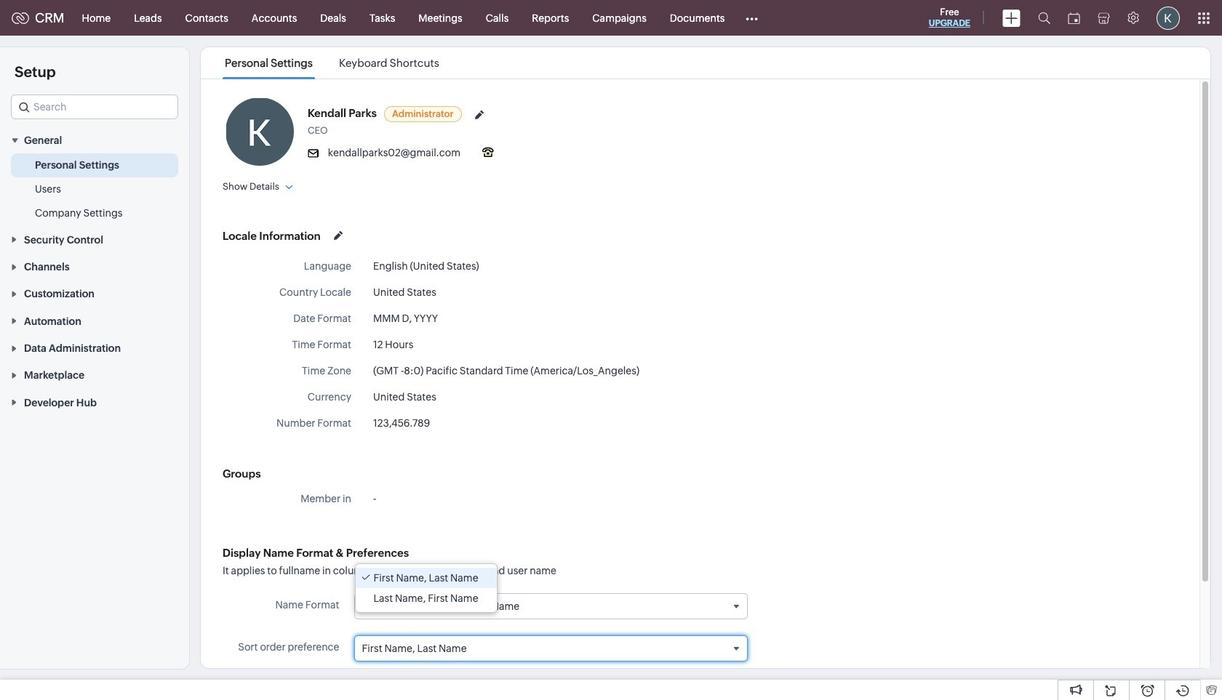 Task type: vqa. For each thing, say whether or not it's contained in the screenshot.
version associated with Version 5
no



Task type: describe. For each thing, give the bounding box(es) containing it.
Other Modules field
[[737, 6, 768, 29]]

create menu image
[[1003, 9, 1021, 27]]

profile image
[[1157, 6, 1180, 29]]



Task type: locate. For each thing, give the bounding box(es) containing it.
logo image
[[12, 12, 29, 24]]

calendar image
[[1068, 12, 1081, 24]]

profile element
[[1148, 0, 1189, 35]]

none field search
[[11, 95, 178, 119]]

list
[[212, 47, 453, 79]]

search image
[[1038, 12, 1051, 24]]

None field
[[11, 95, 178, 119], [355, 595, 747, 619], [355, 637, 747, 662], [355, 595, 747, 619], [355, 637, 747, 662]]

Search text field
[[12, 95, 178, 119]]

tree
[[356, 565, 497, 613]]

create menu element
[[994, 0, 1030, 35]]

region
[[0, 154, 189, 226]]

search element
[[1030, 0, 1060, 36]]



